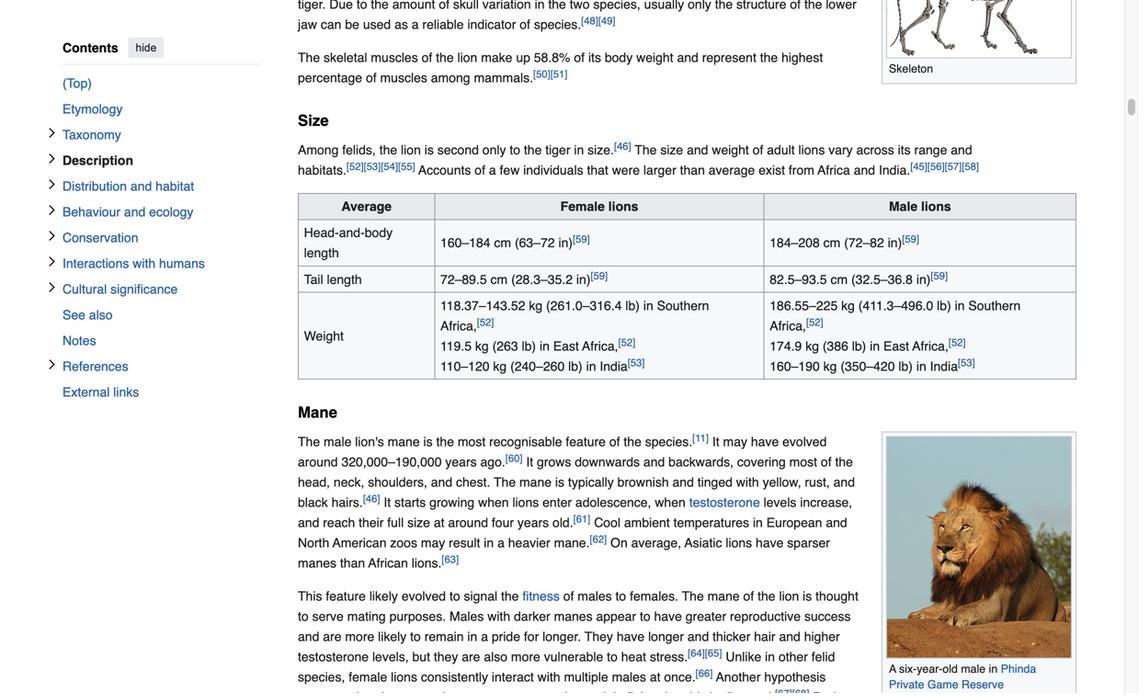 Task type: vqa. For each thing, say whether or not it's contained in the screenshot.
note
no



Task type: describe. For each thing, give the bounding box(es) containing it.
africa, for 186.55–225 kg (411.3–496.0 lb) in southern africa,
[[770, 318, 806, 333]]

years inside it may have evolved around 320,000–190,000 years ago.
[[445, 454, 477, 469]]

weight inside the skeletal muscles of the lion make up 58.8% of its body weight and represent the highest percentage of muscles among mammals.
[[636, 50, 673, 65]]

range
[[914, 142, 947, 157]]

mane
[[298, 404, 337, 422]]

body inside the skeletal muscles of the lion make up 58.8% of its body weight and represent the highest percentage of muscles among mammals.
[[605, 50, 633, 65]]

in inside unlike in other felid species, female lions consistently interact with multiple males at once.
[[765, 649, 775, 664]]

[59] link for (32.5–36.8 in)
[[931, 270, 948, 281]]

to up males
[[449, 589, 460, 603]]

longer
[[648, 629, 684, 644]]

[57]
[[945, 161, 962, 172]]

to down purposes.
[[410, 629, 421, 644]]

recognisable
[[489, 434, 562, 449]]

see
[[63, 308, 85, 322]]

notes
[[63, 333, 96, 348]]

a inside "[52] [53] [54] [55] accounts of a few individuals that were larger than average exist from africa and india. [45] [56] [57] [58]"
[[489, 162, 496, 177]]

the right the signal at the left of the page
[[501, 589, 519, 603]]

behaviour and ecology link
[[63, 199, 261, 225]]

of up reproductive
[[743, 589, 754, 603]]

phinda
[[1001, 662, 1036, 676]]

their
[[359, 515, 384, 530]]

greater
[[686, 609, 726, 624]]

[52] inside "[52] [53] [54] [55] accounts of a few individuals that were larger than average exist from africa and india. [45] [56] [57] [58]"
[[346, 161, 364, 172]]

[53] link for 118.37–143.52 kg (261.0–316.4 lb) in southern africa,
[[628, 357, 645, 368]]

on average, asiatic lions have sparser manes than african lions.
[[298, 535, 830, 570]]

to left heat
[[607, 649, 618, 664]]

this
[[298, 589, 322, 603]]

[64]
[[688, 647, 705, 659]]

[65] link
[[705, 647, 722, 659]]

conservation
[[63, 230, 138, 245]]

the up downwards on the bottom right of page
[[624, 434, 642, 449]]

have up longer
[[654, 609, 682, 624]]

most for of
[[789, 454, 817, 469]]

is inside the another hypothesis suggests that the mane also serves to protect the neck in fights, but this is disputed.
[[710, 690, 719, 693]]

it for may
[[712, 434, 719, 449]]

six-
[[899, 662, 917, 676]]

[46] inside [46] it starts growing when lions enter adolescence, when testosterone
[[363, 493, 380, 504]]

manes inside of males to females. the mane of the lion is thought to serve mating purposes. males with darker manes appear to have greater reproductive success and are more likely to remain in a pride for longer. they have longer and thicker hair and higher testosterone levels, but they are also more vulnerable to heat stress.
[[554, 609, 593, 624]]

184–208 cm (72–82 in) [59]
[[770, 233, 919, 250]]

[63] link
[[442, 554, 459, 565]]

0 vertical spatial muscles
[[371, 50, 418, 65]]

lion inside of males to females. the mane of the lion is thought to serve mating purposes. males with darker manes appear to have greater reproductive success and are more likely to remain in a pride for longer. they have longer and thicker hair and higher testosterone levels, but they are also more vulnerable to heat stress.
[[779, 589, 799, 603]]

[59] link for (63–72 in)
[[573, 233, 590, 245]]

in inside "110–120 kg (240–260 lb) in india [53]"
[[586, 359, 596, 374]]

weight inside the size and weight of adult lions vary across its range and habitats.
[[712, 142, 749, 157]]

represent
[[702, 50, 756, 65]]

[59] link for (72–82 in)
[[902, 233, 919, 245]]

and-
[[339, 225, 365, 240]]

than inside "[52] [53] [54] [55] accounts of a few individuals that were larger than average exist from africa and india. [45] [56] [57] [58]"
[[680, 162, 705, 177]]

186.55–225 kg (411.3–496.0 lb) in southern africa,
[[770, 298, 1021, 333]]

of inside the male lion's mane is the most recognisable feature of the species. [11]
[[609, 434, 620, 449]]

0 horizontal spatial [46] link
[[363, 493, 380, 504]]

felid
[[811, 649, 835, 664]]

in inside 119.5 kg (263 lb) in east africa, [52]
[[540, 339, 550, 353]]

[52] [53] [54] [55] accounts of a few individuals that were larger than average exist from africa and india. [45] [56] [57] [58]
[[346, 161, 979, 177]]

length inside head-and-body length
[[304, 246, 339, 260]]

fitness
[[522, 589, 560, 603]]

habitats.
[[298, 162, 346, 177]]

[50]
[[533, 68, 550, 80]]

[60]
[[505, 452, 523, 464]]

0 vertical spatial likely
[[369, 589, 398, 603]]

x small image for references
[[46, 359, 57, 370]]

1 horizontal spatial [46] link
[[614, 140, 631, 152]]

chest.
[[456, 475, 490, 489]]

east for (350–420 lb)
[[883, 339, 909, 353]]

[55]
[[398, 161, 415, 172]]

they
[[434, 649, 458, 664]]

a inside cool ambient temperatures in european and north american zoos may result in a heavier mane.
[[497, 535, 505, 550]]

lions down "were"
[[608, 199, 638, 214]]

etymology link
[[63, 96, 261, 122]]

may inside cool ambient temperatures in european and north american zoos may result in a heavier mane.
[[421, 535, 445, 550]]

also inside the another hypothesis suggests that the mane also serves to protect the neck in fights, but this is disputed.
[[435, 690, 459, 693]]

the for size
[[635, 142, 657, 157]]

0 horizontal spatial are
[[323, 629, 341, 644]]

africa, for 174.9 kg (386 lb) in east africa, [52]
[[912, 339, 949, 353]]

phinda private game reserve
[[889, 662, 1036, 691]]

[46] inside among felids, the lion is second only to the tiger in size. [46]
[[614, 140, 631, 152]]

[65]
[[705, 647, 722, 659]]

x small image for distribution and habitat
[[46, 179, 57, 190]]

than inside 'on average, asiatic lions have sparser manes than african lions.'
[[340, 556, 365, 570]]

[53] for 118.37–143.52 kg (261.0–316.4 lb) in southern africa,
[[628, 357, 645, 368]]

with up significance
[[133, 256, 156, 271]]

and down serve
[[298, 629, 319, 644]]

of up among on the top left of page
[[422, 50, 432, 65]]

for
[[524, 629, 539, 644]]

in inside 160–190 kg (350–420 lb) in india [53]
[[916, 359, 926, 374]]

american
[[333, 535, 387, 550]]

and right rust,
[[833, 475, 855, 489]]

up
[[516, 50, 530, 65]]

[59] for 160–184 cm (63–72 in)
[[573, 233, 590, 245]]

brownish
[[617, 475, 669, 489]]

hair
[[754, 629, 775, 644]]

the for skeletal
[[298, 50, 320, 65]]

[52] link down "186.55–225 kg"
[[806, 316, 823, 328]]

is inside of males to females. the mane of the lion is thought to serve mating purposes. males with darker manes appear to have greater reproductive success and are more likely to remain in a pride for longer. they have longer and thicker hair and higher testosterone levels, but they are also more vulnerable to heat stress.
[[803, 589, 812, 603]]

distribution and habitat
[[63, 179, 194, 194]]

average
[[709, 162, 755, 177]]

interactions
[[63, 256, 129, 271]]

1 vertical spatial feature
[[326, 589, 366, 603]]

its inside the size and weight of adult lions vary across its range and habitats.
[[898, 142, 911, 157]]

[50] [51]
[[533, 68, 568, 80]]

around inside it may have evolved around 320,000–190,000 years ago.
[[298, 454, 338, 469]]

in inside '118.37–143.52 kg (261.0–316.4 lb) in southern africa,'
[[643, 298, 653, 313]]

most for recognisable
[[458, 434, 486, 449]]

to inside the another hypothesis suggests that the mane also serves to protect the neck in fights, but this is disputed.
[[504, 690, 515, 693]]

accounts
[[418, 162, 471, 177]]

0 horizontal spatial [53] link
[[364, 161, 381, 172]]

mane inside the another hypothesis suggests that the mane also serves to protect the neck in fights, but this is disputed.
[[399, 690, 432, 693]]

females.
[[630, 589, 678, 603]]

in inside the another hypothesis suggests that the mane also serves to protect the neck in fights, but this is disputed.
[[613, 690, 623, 693]]

with inside of males to females. the mane of the lion is thought to serve mating purposes. males with darker manes appear to have greater reproductive success and are more likely to remain in a pride for longer. they have longer and thicker hair and higher testosterone levels, but they are also more vulnerable to heat stress.
[[487, 609, 510, 624]]

[52] down 118.37–143.52 kg
[[477, 316, 494, 328]]

the down multiple
[[561, 690, 579, 693]]

individuals
[[523, 162, 583, 177]]

[51] link
[[550, 68, 568, 80]]

(top)
[[63, 76, 92, 91]]

size inside the size and weight of adult lions vary across its range and habitats.
[[660, 142, 683, 157]]

1 vertical spatial male
[[961, 662, 986, 676]]

mane.
[[554, 535, 590, 550]]

the inside 'it grows downwards and backwards, covering most of the head, neck, shoulders, and chest. the mane is typically brownish and tinged with yellow, rust, and black hairs.'
[[835, 454, 853, 469]]

that inside "[52] [53] [54] [55] accounts of a few individuals that were larger than average exist from africa and india. [45] [56] [57] [58]"
[[587, 162, 608, 177]]

appear
[[596, 609, 636, 624]]

(386 lb)
[[823, 339, 866, 353]]

but inside the another hypothesis suggests that the mane also serves to protect the neck in fights, but this is disputed.
[[665, 690, 683, 693]]

[52] link for 186.55–225 kg (411.3–496.0 lb) in southern africa,
[[949, 337, 966, 348]]

felids,
[[342, 142, 376, 157]]

levels increase, and reach their full size at around four years old.
[[298, 495, 852, 530]]

males inside unlike in other felid species, female lions consistently interact with multiple males at once.
[[612, 670, 646, 684]]

and inside "[52] [53] [54] [55] accounts of a few individuals that were larger than average exist from africa and india. [45] [56] [57] [58]"
[[854, 162, 875, 177]]

x small image for taxonomy
[[46, 127, 57, 138]]

[48] link
[[581, 15, 598, 26]]

adult
[[767, 142, 795, 157]]

and up other
[[779, 629, 801, 644]]

other
[[779, 649, 808, 664]]

[52] link down 118.37–143.52 kg
[[477, 316, 494, 328]]

(top) link
[[63, 70, 261, 96]]

head,
[[298, 475, 330, 489]]

lions inside [46] it starts growing when lions enter adolescence, when testosterone
[[512, 495, 539, 510]]

in up reserve
[[989, 662, 998, 676]]

in right "result" at the bottom of the page
[[484, 535, 494, 550]]

of down 'skeletal'
[[366, 70, 377, 85]]

southern for 118.37–143.52 kg (261.0–316.4 lb) in southern africa,
[[657, 298, 709, 313]]

body inside head-and-body length
[[365, 225, 393, 240]]

[66] link
[[696, 668, 713, 679]]

but inside of males to females. the mane of the lion is thought to serve mating purposes. males with darker manes appear to have greater reproductive success and are more likely to remain in a pride for longer. they have longer and thicker hair and higher testosterone levels, but they are also more vulnerable to heat stress.
[[412, 649, 430, 664]]

of right fitness 'link'
[[563, 589, 574, 603]]

the up among on the top left of page
[[436, 50, 454, 65]]

thicker
[[713, 629, 750, 644]]

description link
[[63, 148, 276, 173]]

signal
[[464, 589, 497, 603]]

and up [64] link
[[687, 629, 709, 644]]

1 vertical spatial muscles
[[380, 70, 427, 85]]

58.8%
[[534, 50, 570, 65]]

size inside the levels increase, and reach their full size at around four years old.
[[407, 515, 430, 530]]

weight
[[304, 328, 344, 343]]

of males to females. the mane of the lion is thought to serve mating purposes. males with darker manes appear to have greater reproductive success and are more likely to remain in a pride for longer. they have longer and thicker hair and higher testosterone levels, but they are also more vulnerable to heat stress.
[[298, 589, 858, 664]]

[59] link for (28.3–35.2 in)
[[591, 270, 608, 281]]

around inside the levels increase, and reach their full size at around four years old.
[[448, 515, 488, 530]]

(411.3–496.0 lb)
[[858, 298, 951, 313]]

and up growing
[[431, 475, 452, 489]]

male inside the male lion's mane is the most recognisable feature of the species. [11]
[[324, 434, 351, 449]]

in left european
[[753, 515, 763, 530]]

1 when from the left
[[478, 495, 509, 510]]

160–184 cm
[[440, 235, 511, 250]]

covering
[[737, 454, 786, 469]]

the inside of males to females. the mane of the lion is thought to serve mating purposes. males with darker manes appear to have greater reproductive success and are more likely to remain in a pride for longer. they have longer and thicker hair and higher testosterone levels, but they are also more vulnerable to heat stress.
[[682, 589, 704, 603]]

india for 119.5 kg (263 lb) in east africa,
[[600, 359, 628, 374]]

[59] for 184–208 cm (72–82 in)
[[902, 233, 919, 245]]

and up "[52] [53] [54] [55] accounts of a few individuals that were larger than average exist from africa and india. [45] [56] [57] [58]"
[[687, 142, 708, 157]]

the down female
[[378, 690, 396, 693]]

species.
[[645, 434, 692, 449]]

purposes.
[[389, 609, 446, 624]]

the up [54] link
[[379, 142, 397, 157]]

humans
[[159, 256, 205, 271]]

testosterone inside of males to females. the mane of the lion is thought to serve mating purposes. males with darker manes appear to have greater reproductive success and are more likely to remain in a pride for longer. they have longer and thicker hair and higher testosterone levels, but they are also more vulnerable to heat stress.
[[298, 649, 369, 664]]

of inside "[52] [53] [54] [55] accounts of a few individuals that were larger than average exist from africa and india. [45] [56] [57] [58]"
[[475, 162, 485, 177]]

and inside the levels increase, and reach their full size at around four years old.
[[298, 515, 319, 530]]

mating
[[347, 609, 386, 624]]

and inside cool ambient temperatures in european and north american zoos may result in a heavier mane.
[[826, 515, 847, 530]]

its inside the skeletal muscles of the lion make up 58.8% of its body weight and represent the highest percentage of muscles among mammals.
[[588, 50, 601, 65]]

males
[[449, 609, 484, 624]]

[52] link for 118.37–143.52 kg (261.0–316.4 lb) in southern africa,
[[618, 337, 635, 348]]

and up [57]
[[951, 142, 972, 157]]

size
[[298, 112, 329, 130]]

also inside of males to females. the mane of the lion is thought to serve mating purposes. males with darker manes appear to have greater reproductive success and are more likely to remain in a pride for longer. they have longer and thicker hair and higher testosterone levels, but they are also more vulnerable to heat stress.
[[484, 649, 507, 664]]

serve
[[312, 609, 344, 624]]

full
[[387, 515, 404, 530]]

and up behaviour and ecology
[[130, 179, 152, 194]]

the up 320,000–190,000 in the bottom of the page
[[436, 434, 454, 449]]

testosterone link
[[689, 495, 760, 510]]

[11] link
[[692, 432, 709, 444]]

this
[[686, 690, 706, 693]]

to down females.
[[640, 609, 650, 624]]

is inside 'it grows downwards and backwards, covering most of the head, neck, shoulders, and chest. the mane is typically brownish and tinged with yellow, rust, and black hairs.'
[[555, 475, 564, 489]]

mammals.
[[474, 70, 533, 85]]

the left highest
[[760, 50, 778, 65]]

to up appear
[[615, 589, 626, 603]]

0 vertical spatial more
[[345, 629, 374, 644]]

320,000–190,000
[[341, 454, 442, 469]]

likely inside of males to females. the mane of the lion is thought to serve mating purposes. males with darker manes appear to have greater reproductive success and are more likely to remain in a pride for longer. they have longer and thicker hair and higher testosterone levels, but they are also more vulnerable to heat stress.
[[378, 629, 407, 644]]

reserve
[[962, 678, 1004, 691]]

[51]
[[550, 68, 568, 80]]

2 when from the left
[[655, 495, 686, 510]]

it grows downwards and backwards, covering most of the head, neck, shoulders, and chest. the mane is typically brownish and tinged with yellow, rust, and black hairs.
[[298, 454, 855, 510]]

and down distribution and habitat
[[124, 205, 146, 219]]

of inside 'it grows downwards and backwards, covering most of the head, neck, shoulders, and chest. the mane is typically brownish and tinged with yellow, rust, and black hairs.'
[[821, 454, 832, 469]]

female
[[349, 670, 387, 684]]

(240–260 lb)
[[510, 359, 583, 374]]

is inside among felids, the lion is second only to the tiger in size. [46]
[[424, 142, 434, 157]]

testosterone inside [46] it starts growing when lions enter adolescence, when testosterone
[[689, 495, 760, 510]]

distribution and habitat link
[[63, 173, 261, 199]]



Task type: locate. For each thing, give the bounding box(es) containing it.
size
[[660, 142, 683, 157], [407, 515, 430, 530]]

1 horizontal spatial may
[[723, 434, 747, 449]]

0 vertical spatial manes
[[298, 556, 336, 570]]

0 horizontal spatial at
[[434, 515, 444, 530]]

india inside 160–190 kg (350–420 lb) in india [53]
[[930, 359, 958, 374]]

0 vertical spatial years
[[445, 454, 477, 469]]

2 horizontal spatial [53] link
[[958, 357, 975, 368]]

mane
[[388, 434, 420, 449], [519, 475, 552, 489], [707, 589, 740, 603], [399, 690, 432, 693]]

weight
[[636, 50, 673, 65], [712, 142, 749, 157]]

[59] inside 160–184 cm (63–72 in) [59]
[[573, 233, 590, 245]]

lions.
[[412, 556, 442, 570]]

0 vertical spatial male
[[324, 434, 351, 449]]

testosterone
[[689, 495, 760, 510], [298, 649, 369, 664]]

years inside the levels increase, and reach their full size at around four years old.
[[517, 515, 549, 530]]

[53] for 186.55–225 kg (411.3–496.0 lb) in southern africa,
[[958, 357, 975, 368]]

1 southern from the left
[[657, 298, 709, 313]]

consistently
[[421, 670, 488, 684]]

x small image for conservation
[[46, 230, 57, 241]]

a inside of males to females. the mane of the lion is thought to serve mating purposes. males with darker manes appear to have greater reproductive success and are more likely to remain in a pride for longer. they have longer and thicker hair and higher testosterone levels, but they are also more vulnerable to heat stress.
[[481, 629, 488, 644]]

4 x small image from the top
[[46, 230, 57, 241]]

1 horizontal spatial also
[[435, 690, 459, 693]]

[59] link up '(411.3–496.0 lb)'
[[931, 270, 948, 281]]

0 vertical spatial its
[[588, 50, 601, 65]]

manes up longer.
[[554, 609, 593, 624]]

may inside it may have evolved around 320,000–190,000 years ago.
[[723, 434, 747, 449]]

0 horizontal spatial [53]
[[364, 161, 381, 172]]

1 vertical spatial evolved
[[402, 589, 446, 603]]

[52] link down "felids,"
[[346, 161, 364, 172]]

1 horizontal spatial a
[[489, 162, 496, 177]]

remain
[[424, 629, 464, 644]]

africa, inside '118.37–143.52 kg (261.0–316.4 lb) in southern africa,'
[[440, 318, 477, 333]]

most inside 'it grows downwards and backwards, covering most of the head, neck, shoulders, and chest. the mane is typically brownish and tinged with yellow, rust, and black hairs.'
[[789, 454, 817, 469]]

0 horizontal spatial evolved
[[402, 589, 446, 603]]

reach
[[323, 515, 355, 530]]

have up heat
[[617, 629, 645, 644]]

[59] up (261.0–316.4 lb)
[[591, 270, 608, 281]]

testosterone down tinged on the bottom right of the page
[[689, 495, 760, 510]]

have up covering at the bottom of page
[[751, 434, 779, 449]]

among
[[298, 142, 339, 157]]

5 x small image from the top
[[46, 359, 57, 370]]

1 horizontal spatial [53] link
[[628, 357, 645, 368]]

lions down temperatures
[[726, 535, 752, 550]]

the left tiger
[[524, 142, 542, 157]]

1 horizontal spatial but
[[665, 690, 683, 693]]

in right '(411.3–496.0 lb)'
[[955, 298, 965, 313]]

[61]
[[573, 513, 590, 525]]

head-and-body length
[[304, 225, 393, 260]]

across
[[856, 142, 894, 157]]

in inside of males to females. the mane of the lion is thought to serve mating purposes. males with darker manes appear to have greater reproductive success and are more likely to remain in a pride for longer. they have longer and thicker hair and higher testosterone levels, but they are also more vulnerable to heat stress.
[[467, 629, 477, 644]]

the down the 'mane'
[[298, 434, 320, 449]]

[45] link
[[910, 161, 927, 172]]

[59]
[[573, 233, 590, 245], [902, 233, 919, 245], [591, 270, 608, 281], [931, 270, 948, 281]]

0 horizontal spatial that
[[353, 690, 374, 693]]

the for male
[[298, 434, 320, 449]]

evolved for likely
[[402, 589, 446, 603]]

to down interact
[[504, 690, 515, 693]]

the down "ago."
[[494, 475, 516, 489]]

have down european
[[756, 535, 784, 550]]

of inside the size and weight of adult lions vary across its range and habitats.
[[753, 142, 763, 157]]

[46] link up their
[[363, 493, 380, 504]]

[59] inside the 82.5–93.5 cm (32.5–36.8 in) [59]
[[931, 270, 948, 281]]

1 vertical spatial [46]
[[363, 493, 380, 504]]

significance
[[110, 282, 178, 296]]

it right [60]
[[526, 454, 533, 469]]

most up rust,
[[789, 454, 817, 469]]

males up appear
[[578, 589, 612, 603]]

[52] link down '(411.3–496.0 lb)'
[[949, 337, 966, 348]]

0 horizontal spatial feature
[[326, 589, 366, 603]]

sparser
[[787, 535, 830, 550]]

it inside 'it grows downwards and backwards, covering most of the head, neck, shoulders, and chest. the mane is typically brownish and tinged with yellow, rust, and black hairs.'
[[526, 454, 533, 469]]

119.5 kg
[[440, 339, 489, 353]]

africa, inside 186.55–225 kg (411.3–496.0 lb) in southern africa,
[[770, 318, 806, 333]]

its up '[45]'
[[898, 142, 911, 157]]

2 vertical spatial x small image
[[46, 282, 57, 293]]

[59] link down male
[[902, 233, 919, 245]]

1 vertical spatial length
[[327, 272, 362, 287]]

are
[[323, 629, 341, 644], [462, 649, 480, 664]]

0 vertical spatial that
[[587, 162, 608, 177]]

it inside it may have evolved around 320,000–190,000 years ago.
[[712, 434, 719, 449]]

[48]
[[581, 15, 598, 26]]

1 horizontal spatial east
[[883, 339, 909, 353]]

another hypothesis suggests that the mane also serves to protect the neck in fights, but this is disputed.
[[298, 670, 826, 693]]

[53] inside "[52] [53] [54] [55] accounts of a few individuals that were larger than average exist from africa and india. [45] [56] [57] [58]"
[[364, 161, 381, 172]]

skeletal
[[324, 50, 367, 65]]

size down starts
[[407, 515, 430, 530]]

references link
[[63, 353, 261, 379]]

0 vertical spatial at
[[434, 515, 444, 530]]

also inside see also link
[[89, 308, 113, 322]]

of up rust,
[[821, 454, 832, 469]]

only
[[482, 142, 506, 157]]

3 x small image from the top
[[46, 282, 57, 293]]

(28.3–35.2 in)
[[511, 272, 591, 287]]

india inside "110–120 kg (240–260 lb) in india [53]"
[[600, 359, 628, 374]]

1 horizontal spatial testosterone
[[689, 495, 760, 510]]

[52] link for among felids, the lion is second only to the tiger in size.
[[346, 161, 364, 172]]

africa, for 119.5 kg (263 lb) in east africa, [52]
[[582, 339, 618, 353]]

1 horizontal spatial that
[[587, 162, 608, 177]]

heavier
[[508, 535, 550, 550]]

female lions
[[560, 199, 638, 214]]

and left represent
[[677, 50, 698, 65]]

1 vertical spatial it
[[526, 454, 533, 469]]

1 vertical spatial but
[[665, 690, 683, 693]]

africa, down '118.37–143.52 kg (261.0–316.4 lb) in southern africa,'
[[582, 339, 618, 353]]

0 horizontal spatial when
[[478, 495, 509, 510]]

with inside unlike in other felid species, female lions consistently interact with multiple males at once.
[[537, 670, 560, 684]]

average,
[[631, 535, 681, 550]]

mane inside 'it grows downwards and backwards, covering most of the head, neck, shoulders, and chest. the mane is typically brownish and tinged with yellow, rust, and black hairs.'
[[519, 475, 552, 489]]

length down head-
[[304, 246, 339, 260]]

1 vertical spatial its
[[898, 142, 911, 157]]

1 horizontal spatial evolved
[[782, 434, 827, 449]]

lions inside the size and weight of adult lions vary across its range and habitats.
[[798, 142, 825, 157]]

x small image
[[46, 127, 57, 138], [46, 153, 57, 164], [46, 179, 57, 190], [46, 230, 57, 241], [46, 359, 57, 370]]

it
[[712, 434, 719, 449], [526, 454, 533, 469], [384, 495, 391, 510]]

more down mating
[[345, 629, 374, 644]]

x small image left description
[[46, 153, 57, 164]]

description
[[63, 153, 133, 168]]

when up four
[[478, 495, 509, 510]]

0 vertical spatial weight
[[636, 50, 673, 65]]

southern for 186.55–225 kg (411.3–496.0 lb) in southern africa,
[[968, 298, 1021, 313]]

1 horizontal spatial india
[[930, 359, 958, 374]]

0 horizontal spatial [46]
[[363, 493, 380, 504]]

[64] [65]
[[688, 647, 722, 659]]

1 vertical spatial may
[[421, 535, 445, 550]]

head-
[[304, 225, 339, 240]]

0 horizontal spatial also
[[89, 308, 113, 322]]

2 southern from the left
[[968, 298, 1021, 313]]

the up reproductive
[[758, 589, 775, 603]]

mane inside of males to females. the mane of the lion is thought to serve mating purposes. males with darker manes appear to have greater reproductive success and are more likely to remain in a pride for longer. they have longer and thicker hair and higher testosterone levels, but they are also more vulnerable to heat stress.
[[707, 589, 740, 603]]

1 horizontal spatial most
[[789, 454, 817, 469]]

it up the full
[[384, 495, 391, 510]]

x small image left the references
[[46, 359, 57, 370]]

[52] down '(411.3–496.0 lb)'
[[949, 337, 966, 348]]

in inside among felids, the lion is second only to the tiger in size. [46]
[[574, 142, 584, 157]]

east
[[553, 339, 579, 353], [883, 339, 909, 353]]

0 horizontal spatial a
[[481, 629, 488, 644]]

[53] link down "felids,"
[[364, 161, 381, 172]]

lions right male
[[921, 199, 951, 214]]

0 vertical spatial it
[[712, 434, 719, 449]]

vary
[[828, 142, 853, 157]]

(72–82 in)
[[844, 235, 902, 250]]

in right tiger
[[574, 142, 584, 157]]

evolved inside it may have evolved around 320,000–190,000 years ago.
[[782, 434, 827, 449]]

0 vertical spatial but
[[412, 649, 430, 664]]

x small image for behaviour
[[46, 205, 57, 216]]

adolescence,
[[575, 495, 651, 510]]

0 horizontal spatial may
[[421, 535, 445, 550]]

[53] down (261.0–316.4 lb)
[[628, 357, 645, 368]]

it may have evolved around 320,000–190,000 years ago.
[[298, 434, 827, 469]]

2 x small image from the top
[[46, 153, 57, 164]]

a left the few
[[489, 162, 496, 177]]

neck
[[583, 690, 610, 693]]

lions down levels,
[[391, 670, 417, 684]]

is up [46] it starts growing when lions enter adolescence, when testosterone
[[555, 475, 564, 489]]

(32.5–36.8 in)
[[851, 272, 931, 287]]

0 vertical spatial size
[[660, 142, 683, 157]]

males down heat
[[612, 670, 646, 684]]

1 vertical spatial likely
[[378, 629, 407, 644]]

x small image left taxonomy
[[46, 127, 57, 138]]

1 vertical spatial also
[[484, 649, 507, 664]]

1 horizontal spatial its
[[898, 142, 911, 157]]

lion up reproductive
[[779, 589, 799, 603]]

north
[[298, 535, 329, 550]]

(263 lb)
[[492, 339, 536, 353]]

darker
[[514, 609, 550, 624]]

at inside the levels increase, and reach their full size at around four years old.
[[434, 515, 444, 530]]

x small image left behaviour
[[46, 205, 57, 216]]

[53]
[[364, 161, 381, 172], [628, 357, 645, 368], [958, 357, 975, 368]]

0 vertical spatial than
[[680, 162, 705, 177]]

[11]
[[692, 432, 709, 444]]

mane down consistently
[[399, 690, 432, 693]]

a six-year-old male in
[[889, 662, 1001, 676]]

1 vertical spatial x small image
[[46, 256, 57, 267]]

evolved up rust,
[[782, 434, 827, 449]]

africa, inside the 174.9 kg (386 lb) in east africa, [52]
[[912, 339, 949, 353]]

x small image left interactions
[[46, 256, 57, 267]]

in inside the 174.9 kg (386 lb) in east africa, [52]
[[870, 339, 880, 353]]

male left lion's
[[324, 434, 351, 449]]

1 horizontal spatial [53]
[[628, 357, 645, 368]]

1 horizontal spatial years
[[517, 515, 549, 530]]

four
[[492, 515, 514, 530]]

1 vertical spatial a
[[497, 535, 505, 550]]

feature up serve
[[326, 589, 366, 603]]

[53] inside 160–190 kg (350–420 lb) in india [53]
[[958, 357, 975, 368]]

evolved up purposes.
[[402, 589, 446, 603]]

[53] link for 186.55–225 kg (411.3–496.0 lb) in southern africa,
[[958, 357, 975, 368]]

males inside of males to females. the mane of the lion is thought to serve mating purposes. males with darker manes appear to have greater reproductive success and are more likely to remain in a pride for longer. they have longer and thicker hair and higher testosterone levels, but they are also more vulnerable to heat stress.
[[578, 589, 612, 603]]

in inside 186.55–225 kg (411.3–496.0 lb) in southern africa,
[[955, 298, 965, 313]]

with up the protect
[[537, 670, 560, 684]]

africa, down 186.55–225 kg (411.3–496.0 lb) in southern africa,
[[912, 339, 949, 353]]

0 vertical spatial evolved
[[782, 434, 827, 449]]

1 x small image from the top
[[46, 205, 57, 216]]

0 vertical spatial testosterone
[[689, 495, 760, 510]]

serves
[[462, 690, 500, 693]]

taxonomy link
[[63, 122, 261, 148]]

0 horizontal spatial more
[[345, 629, 374, 644]]

also down consistently
[[435, 690, 459, 693]]

southern inside 186.55–225 kg (411.3–496.0 lb) in southern africa,
[[968, 298, 1021, 313]]

it for grows
[[526, 454, 533, 469]]

most inside the male lion's mane is the most recognisable feature of the species. [11]
[[458, 434, 486, 449]]

cool ambient temperatures in european and north american zoos may result in a heavier mane.
[[298, 515, 847, 550]]

3 x small image from the top
[[46, 179, 57, 190]]

186.55–225 kg
[[770, 298, 855, 313]]

but down once.
[[665, 690, 683, 693]]

lion up among on the top left of page
[[457, 50, 477, 65]]

see also link
[[63, 302, 261, 328]]

european
[[766, 515, 822, 530]]

the up percentage
[[298, 50, 320, 65]]

and inside the skeletal muscles of the lion make up 58.8% of its body weight and represent the highest percentage of muscles among mammals.
[[677, 50, 698, 65]]

0 horizontal spatial but
[[412, 649, 430, 664]]

most
[[458, 434, 486, 449], [789, 454, 817, 469]]

the inside the skeletal muscles of the lion make up 58.8% of its body weight and represent the highest percentage of muscles among mammals.
[[298, 50, 320, 65]]

of left adult
[[753, 142, 763, 157]]

174.9 kg (386 lb) in east africa, [52]
[[770, 337, 966, 353]]

0 horizontal spatial east
[[553, 339, 579, 353]]

of
[[422, 50, 432, 65], [574, 50, 585, 65], [366, 70, 377, 85], [753, 142, 763, 157], [475, 162, 485, 177], [609, 434, 620, 449], [821, 454, 832, 469], [563, 589, 574, 603], [743, 589, 754, 603]]

it inside [46] it starts growing when lions enter adolescence, when testosterone
[[384, 495, 391, 510]]

[53] down 186.55–225 kg (411.3–496.0 lb) in southern africa,
[[958, 357, 975, 368]]

82.5–93.5 cm (32.5–36.8 in) [59]
[[770, 270, 948, 287]]

southern right '(411.3–496.0 lb)'
[[968, 298, 1021, 313]]

suggests
[[298, 690, 349, 693]]

1 vertical spatial at
[[650, 670, 660, 684]]

[53] inside "110–120 kg (240–260 lb) in india [53]"
[[628, 357, 645, 368]]

with inside 'it grows downwards and backwards, covering most of the head, neck, shoulders, and chest. the mane is typically brownish and tinged with yellow, rust, and black hairs.'
[[736, 475, 759, 489]]

[52] link down (261.0–316.4 lb)
[[618, 337, 635, 348]]

skeleton
[[889, 62, 933, 75]]

africa, up 174.9 kg
[[770, 318, 806, 333]]

[59] link up (261.0–316.4 lb)
[[591, 270, 608, 281]]

0 horizontal spatial size
[[407, 515, 430, 530]]

1 vertical spatial than
[[340, 556, 365, 570]]

2 east from the left
[[883, 339, 909, 353]]

2 vertical spatial it
[[384, 495, 391, 510]]

0 vertical spatial males
[[578, 589, 612, 603]]

shoulders,
[[368, 475, 427, 489]]

1 x small image from the top
[[46, 127, 57, 138]]

likely up levels,
[[378, 629, 407, 644]]

2 vertical spatial a
[[481, 629, 488, 644]]

lion inside among felids, the lion is second only to the tiger in size. [46]
[[401, 142, 421, 157]]

tinged
[[697, 475, 733, 489]]

the inside of males to females. the mane of the lion is thought to serve mating purposes. males with darker manes appear to have greater reproductive success and are more likely to remain in a pride for longer. they have longer and thicker hair and higher testosterone levels, but they are also more vulnerable to heat stress.
[[758, 589, 775, 603]]

0 horizontal spatial than
[[340, 556, 365, 570]]

a left "pride"
[[481, 629, 488, 644]]

are down serve
[[323, 629, 341, 644]]

result
[[449, 535, 480, 550]]

lion's
[[355, 434, 384, 449]]

east inside the 174.9 kg (386 lb) in east africa, [52]
[[883, 339, 909, 353]]

africa, for 118.37–143.52 kg (261.0–316.4 lb) in southern africa,
[[440, 318, 477, 333]]

east inside 119.5 kg (263 lb) in east africa, [52]
[[553, 339, 579, 353]]

most up "ago."
[[458, 434, 486, 449]]

[59] inside 72–89.5 cm (28.3–35.2 in) [59]
[[591, 270, 608, 281]]

stress.
[[650, 649, 688, 664]]

the inside the size and weight of adult lions vary across its range and habitats.
[[635, 142, 657, 157]]

unlike
[[726, 649, 761, 664]]

1 horizontal spatial male
[[961, 662, 986, 676]]

male
[[324, 434, 351, 449], [961, 662, 986, 676]]

0 horizontal spatial manes
[[298, 556, 336, 570]]

evolved for have
[[782, 434, 827, 449]]

[46] link up "were"
[[614, 140, 631, 152]]

lion inside the skeletal muscles of the lion make up 58.8% of its body weight and represent the highest percentage of muscles among mammals.
[[457, 50, 477, 65]]

external links link
[[63, 379, 261, 405]]

[59] for 72–89.5 cm (28.3–35.2 in)
[[591, 270, 608, 281]]

0 vertical spatial a
[[489, 162, 496, 177]]

of right 58.8%
[[574, 50, 585, 65]]

ambient
[[624, 515, 670, 530]]

0 horizontal spatial years
[[445, 454, 477, 469]]

1 horizontal spatial are
[[462, 649, 480, 664]]

that inside the another hypothesis suggests that the mane also serves to protect the neck in fights, but this is disputed.
[[353, 690, 374, 693]]

and down increase,
[[826, 515, 847, 530]]

at inside unlike in other felid species, female lions consistently interact with multiple males at once.
[[650, 670, 660, 684]]

growing
[[429, 495, 475, 510]]

body down [49]
[[605, 50, 633, 65]]

1 vertical spatial size
[[407, 515, 430, 530]]

lions inside 'on average, asiatic lions have sparser manes than african lions.'
[[726, 535, 752, 550]]

2 india from the left
[[930, 359, 958, 374]]

2 horizontal spatial a
[[497, 535, 505, 550]]

[59] for 82.5–93.5 cm (32.5–36.8 in)
[[931, 270, 948, 281]]

0 vertical spatial x small image
[[46, 205, 57, 216]]

0 horizontal spatial testosterone
[[298, 649, 369, 664]]

is inside the male lion's mane is the most recognisable feature of the species. [11]
[[423, 434, 433, 449]]

0 vertical spatial also
[[89, 308, 113, 322]]

x small image for interactions
[[46, 256, 57, 267]]

0 vertical spatial length
[[304, 246, 339, 260]]

2 horizontal spatial [53]
[[958, 357, 975, 368]]

when
[[478, 495, 509, 510], [655, 495, 686, 510]]

1 vertical spatial weight
[[712, 142, 749, 157]]

0 horizontal spatial india
[[600, 359, 628, 374]]

notes link
[[63, 328, 261, 353]]

[52] inside 119.5 kg (263 lb) in east africa, [52]
[[618, 337, 635, 348]]

[53] link down (261.0–316.4 lb)
[[628, 357, 645, 368]]

0 vertical spatial around
[[298, 454, 338, 469]]

82.5–93.5 cm
[[770, 272, 848, 287]]

feature inside the male lion's mane is the most recognisable feature of the species. [11]
[[566, 434, 606, 449]]

disputed.
[[723, 690, 775, 693]]

x small image left cultural
[[46, 282, 57, 293]]

among
[[431, 70, 470, 85]]

to inside among felids, the lion is second only to the tiger in size. [46]
[[510, 142, 520, 157]]

[53] link down 186.55–225 kg (411.3–496.0 lb) in southern africa,
[[958, 357, 975, 368]]

0 horizontal spatial its
[[588, 50, 601, 65]]

[49]
[[598, 15, 615, 26]]

x small image for cultural
[[46, 282, 57, 293]]

1 horizontal spatial than
[[680, 162, 705, 177]]

1 horizontal spatial more
[[511, 649, 540, 664]]

1 vertical spatial around
[[448, 515, 488, 530]]

and down backwards,
[[672, 475, 694, 489]]

1 horizontal spatial it
[[526, 454, 533, 469]]

manes inside 'on average, asiatic lions have sparser manes than african lions.'
[[298, 556, 336, 570]]

x small image for description
[[46, 153, 57, 164]]

of up downwards on the bottom right of page
[[609, 434, 620, 449]]

the up greater
[[682, 589, 704, 603]]

1 horizontal spatial southern
[[968, 298, 1021, 313]]

likely
[[369, 589, 398, 603], [378, 629, 407, 644]]

0 vertical spatial [46] link
[[614, 140, 631, 152]]

east for (240–260 lb)
[[553, 339, 579, 353]]

years up the heavier on the left bottom of the page
[[517, 515, 549, 530]]

1 vertical spatial manes
[[554, 609, 593, 624]]

1 india from the left
[[600, 359, 628, 374]]

0 vertical spatial body
[[605, 50, 633, 65]]

highest
[[781, 50, 823, 65]]

lions inside unlike in other felid species, female lions consistently interact with multiple males at once.
[[391, 670, 417, 684]]

yellow,
[[763, 475, 801, 489]]

tail
[[304, 272, 323, 287]]

1 vertical spatial are
[[462, 649, 480, 664]]

the up increase,
[[835, 454, 853, 469]]

[62]
[[590, 533, 607, 545]]

1 vertical spatial testosterone
[[298, 649, 369, 664]]

x small image left conservation on the top
[[46, 230, 57, 241]]

1 horizontal spatial around
[[448, 515, 488, 530]]

is right this
[[710, 690, 719, 693]]

in up "110–120 kg (240–260 lb) in india [53]"
[[540, 339, 550, 353]]

[52] inside the 174.9 kg (386 lb) in east africa, [52]
[[949, 337, 966, 348]]

levels
[[764, 495, 796, 510]]

[59] inside 184–208 cm (72–82 in) [59]
[[902, 233, 919, 245]]

at down growing
[[434, 515, 444, 530]]

india.
[[879, 162, 910, 177]]

the inside the male lion's mane is the most recognisable feature of the species. [11]
[[298, 434, 320, 449]]

[45]
[[910, 161, 927, 172]]

0 vertical spatial feature
[[566, 434, 606, 449]]

0 horizontal spatial male
[[324, 434, 351, 449]]

southern inside '118.37–143.52 kg (261.0–316.4 lb) in southern africa,'
[[657, 298, 709, 313]]

1 vertical spatial more
[[511, 649, 540, 664]]

x small image
[[46, 205, 57, 216], [46, 256, 57, 267], [46, 282, 57, 293]]

0 vertical spatial are
[[323, 629, 341, 644]]

have inside it may have evolved around 320,000–190,000 years ago.
[[751, 434, 779, 449]]

1 horizontal spatial lion
[[457, 50, 477, 65]]

72–89.5 cm (28.3–35.2 in) [59]
[[440, 270, 608, 287]]

1 horizontal spatial at
[[650, 670, 660, 684]]

india for 174.9 kg (386 lb) in east africa,
[[930, 359, 958, 374]]

have inside 'on average, asiatic lions have sparser manes than african lions.'
[[756, 535, 784, 550]]

it right [11] link
[[712, 434, 719, 449]]

backwards,
[[668, 454, 734, 469]]

1 vertical spatial lion
[[401, 142, 421, 157]]

2 x small image from the top
[[46, 256, 57, 267]]

[52] down "186.55–225 kg"
[[806, 316, 823, 328]]

the inside 'it grows downwards and backwards, covering most of the head, neck, shoulders, and chest. the mane is typically brownish and tinged with yellow, rust, and black hairs.'
[[494, 475, 516, 489]]

in right (240–260 lb)
[[586, 359, 596, 374]]

174.9 kg
[[770, 339, 819, 353]]

mane inside the male lion's mane is the most recognisable feature of the species. [11]
[[388, 434, 420, 449]]

to down this
[[298, 609, 309, 624]]

and up brownish
[[643, 454, 665, 469]]

with down covering at the bottom of page
[[736, 475, 759, 489]]

1 east from the left
[[553, 339, 579, 353]]



